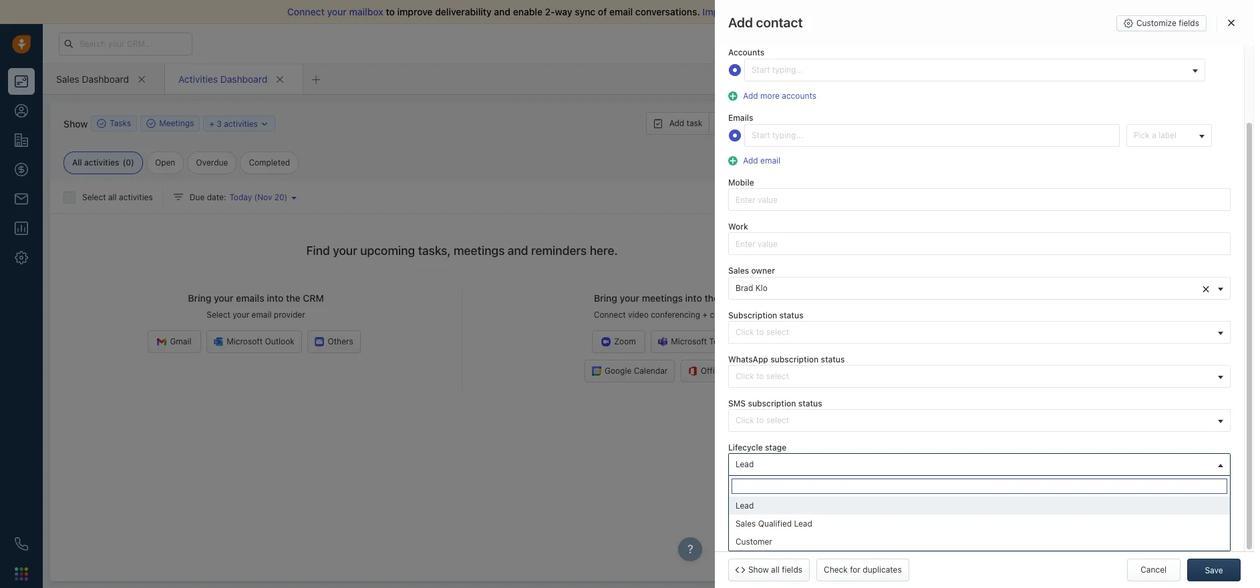Task type: describe. For each thing, give the bounding box(es) containing it.
click to select for subscription
[[736, 327, 789, 337]]

open
[[155, 158, 175, 168]]

import
[[703, 6, 732, 17]]

enable
[[513, 6, 543, 17]]

others
[[328, 337, 353, 347]]

0 vertical spatial nov
[[257, 192, 272, 202]]

completed
[[249, 158, 290, 168]]

list box inside dialog
[[729, 497, 1230, 551]]

microsoft for bring your emails into the crm
[[227, 337, 263, 347]]

email image
[[1122, 38, 1131, 49]]

1 vertical spatial google calendar
[[605, 366, 668, 376]]

0 vertical spatial (
[[123, 158, 126, 168]]

subscription for sms
[[748, 399, 796, 409]]

mailbox
[[349, 6, 383, 17]]

klo
[[756, 283, 768, 293]]

email inside the bring your emails into the crm select your email provider
[[252, 310, 272, 320]]

owner
[[751, 266, 775, 276]]

show for show all fields
[[748, 565, 769, 575]]

google calendar button for the rightmost the office 365 button microsoft teams button
[[1048, 186, 1139, 202]]

your for connect your mailbox to improve deliverability and enable 2-way sync of email conversations. import all your sales data
[[327, 6, 347, 17]]

microsoft outlook
[[227, 337, 295, 347]]

+ inside button
[[209, 119, 214, 129]]

show all fields
[[748, 565, 803, 575]]

1 horizontal spatial microsoft teams
[[975, 189, 1038, 199]]

0 vertical spatial office 365
[[1162, 189, 1203, 199]]

email inside button
[[760, 156, 780, 166]]

0 vertical spatial office
[[1162, 189, 1185, 199]]

+ inside bring your meetings into the crm connect video conferencing + calendar
[[703, 310, 708, 320]]

to for whatsapp
[[756, 371, 764, 381]]

1 horizontal spatial calendar
[[917, 137, 956, 148]]

Mobile text field
[[728, 189, 1231, 211]]

bring your meetings into the crm connect video conferencing + calendar
[[594, 293, 743, 320]]

1 horizontal spatial (
[[254, 192, 257, 202]]

×
[[1202, 280, 1210, 296]]

reminders
[[531, 244, 587, 258]]

a
[[1152, 130, 1157, 140]]

provider
[[274, 310, 305, 320]]

) for all activities ( 0 )
[[131, 158, 134, 168]]

due date:
[[190, 192, 226, 202]]

add task button
[[646, 112, 709, 135]]

sync
[[575, 6, 596, 17]]

status for sms subscription status
[[798, 399, 822, 409]]

freshworks switcher image
[[15, 568, 28, 581]]

new
[[736, 504, 752, 514]]

calendar inside bring your meetings into the crm connect video conferencing + calendar
[[710, 310, 743, 320]]

select for whatsapp
[[766, 371, 789, 381]]

sms subscription status
[[728, 399, 822, 409]]

to for subscription
[[756, 327, 764, 337]]

0 horizontal spatial zoom
[[614, 337, 636, 347]]

+ 3 activities button
[[203, 116, 275, 132]]

tasks
[[110, 119, 131, 129]]

21
[[950, 39, 958, 47]]

conferencing
[[651, 310, 700, 320]]

customer
[[736, 537, 772, 547]]

1 horizontal spatial email
[[609, 6, 633, 17]]

bring your emails into the crm select your email provider
[[188, 293, 324, 320]]

customer option
[[729, 533, 1230, 551]]

more
[[760, 91, 780, 101]]

start typing... button
[[744, 59, 1205, 82]]

crm for bring your emails into the crm
[[303, 293, 324, 304]]

your for bring your emails into the crm select your email provider
[[214, 293, 233, 304]]

trial
[[907, 39, 920, 47]]

1 vertical spatial fields
[[782, 565, 803, 575]]

zoom button for the rightmost the office 365 button microsoft teams button
[[898, 186, 952, 202]]

for
[[850, 565, 861, 575]]

lifecycle
[[728, 443, 763, 453]]

accounts
[[728, 48, 765, 58]]

microsoft teams button for the bottom the office 365 button
[[651, 331, 741, 354]]

cancel
[[1141, 565, 1167, 575]]

click to select button for whatsapp subscription status
[[728, 365, 1231, 388]]

find
[[306, 244, 330, 258]]

microsoft teams button for the rightmost the office 365 button
[[955, 186, 1045, 202]]

stage
[[765, 443, 787, 453]]

your left sales
[[747, 6, 766, 17]]

work
[[728, 222, 748, 232]]

lead option
[[729, 497, 1230, 515]]

your
[[889, 39, 905, 47]]

bring for bring your meetings into the crm
[[594, 293, 617, 304]]

status for whatsapp subscription status
[[821, 355, 845, 365]]

microsoft for bring your meetings into the crm
[[671, 337, 707, 347]]

pick a label
[[1134, 130, 1177, 140]]

1 vertical spatial activities
[[84, 158, 119, 168]]

today
[[229, 192, 252, 202]]

qualified
[[758, 519, 792, 529]]

0 horizontal spatial select
[[82, 192, 106, 202]]

cancel button
[[1127, 559, 1180, 582]]

add more accounts link
[[740, 91, 817, 101]]

0 vertical spatial meetings
[[454, 244, 505, 258]]

20 nov
[[901, 238, 933, 249]]

add meeting button
[[735, 112, 814, 135]]

1 horizontal spatial fields
[[1179, 18, 1199, 28]]

meetings
[[159, 119, 194, 129]]

1 vertical spatial office 365
[[701, 366, 741, 376]]

23:00
[[901, 468, 924, 478]]

conversations.
[[635, 6, 700, 17]]

emails
[[236, 293, 264, 304]]

sales qualified lead
[[736, 519, 812, 529]]

1 vertical spatial teams
[[709, 337, 734, 347]]

sales dashboard
[[56, 73, 129, 85]]

add more accounts button
[[728, 89, 821, 102]]

add email
[[743, 156, 780, 166]]

add more accounts
[[743, 91, 817, 101]]

select all activities
[[82, 192, 153, 202]]

lead inside lead option
[[736, 501, 754, 511]]

dashboard for activities dashboard
[[220, 73, 267, 85]]

customize
[[1137, 18, 1177, 28]]

) for today ( nov 20 )
[[284, 192, 287, 202]]

0 vertical spatial google
[[1068, 189, 1095, 199]]

microsoft outlook button
[[207, 331, 302, 354]]

check for duplicates button
[[817, 559, 909, 582]]

sales for sales dashboard
[[56, 73, 79, 85]]

contact
[[756, 15, 803, 30]]

pick a label button
[[1127, 124, 1212, 147]]

today ( nov 20 )
[[229, 192, 287, 202]]

whatsapp subscription status
[[728, 355, 845, 365]]

sales for sales qualified lead
[[736, 519, 756, 529]]

meeting
[[776, 118, 807, 128]]

sales for sales owner
[[728, 266, 749, 276]]

0 horizontal spatial microsoft teams
[[671, 337, 734, 347]]

save
[[1205, 566, 1223, 576]]

lead inside lead dropdown button
[[736, 460, 754, 470]]

+ 3 activities link
[[209, 117, 269, 130]]

customize fields button
[[1117, 15, 1207, 31]]

deliverability
[[435, 6, 492, 17]]

0 vertical spatial connect
[[287, 6, 325, 17]]

of
[[598, 6, 607, 17]]

1 horizontal spatial google calendar
[[1068, 189, 1131, 199]]

click for whatsapp
[[736, 371, 754, 381]]

add email link
[[740, 156, 780, 166]]

brad klo
[[736, 283, 768, 293]]

sales
[[769, 6, 792, 17]]

0 horizontal spatial google
[[605, 366, 632, 376]]

0 vertical spatial status
[[780, 310, 804, 320]]

connect your mailbox link
[[287, 6, 386, 17]]

0 horizontal spatial 365
[[726, 366, 741, 376]]

check
[[824, 565, 848, 575]]

connect inside bring your meetings into the crm connect video conferencing + calendar
[[594, 310, 626, 320]]

+ 3 activities
[[209, 119, 258, 129]]

0 horizontal spatial calendar
[[634, 366, 668, 376]]

18:00
[[901, 268, 923, 278]]

0 vertical spatial and
[[494, 6, 511, 17]]

into for meetings
[[685, 293, 702, 304]]



Task type: locate. For each thing, give the bounding box(es) containing it.
none search field inside dialog
[[732, 479, 1227, 495]]

bring inside bring your meetings into the crm connect video conferencing + calendar
[[594, 293, 617, 304]]

1 vertical spatial all
[[108, 192, 117, 202]]

0 vertical spatial select
[[766, 327, 789, 337]]

microsoft inside button
[[227, 337, 263, 347]]

your trial ends in 21 days
[[889, 39, 976, 47]]

0 horizontal spatial (
[[123, 158, 126, 168]]

activities
[[224, 119, 258, 129], [84, 158, 119, 168], [119, 192, 153, 202]]

add for add meeting
[[759, 118, 774, 128]]

1 vertical spatial connect
[[594, 310, 626, 320]]

add for add more accounts
[[743, 91, 758, 101]]

3 click from the top
[[736, 416, 754, 426]]

0 vertical spatial )
[[131, 158, 134, 168]]

your for bring your meetings into the crm connect video conferencing + calendar
[[620, 293, 640, 304]]

0 vertical spatial lead
[[736, 460, 754, 470]]

+ right conferencing in the right of the page
[[703, 310, 708, 320]]

zoom button down video
[[592, 331, 645, 354]]

improve
[[397, 6, 433, 17]]

1 vertical spatial office 365 button
[[681, 360, 748, 383]]

email down add meeting button
[[760, 156, 780, 166]]

accounts
[[782, 91, 817, 101]]

2 click to select from the top
[[736, 371, 789, 381]]

into up conferencing in the right of the page
[[685, 293, 702, 304]]

connect your mailbox to improve deliverability and enable 2-way sync of email conversations. import all your sales data
[[287, 6, 814, 17]]

sales qualified lead option
[[729, 515, 1230, 533]]

the inside the bring your emails into the crm select your email provider
[[286, 293, 300, 304]]

check for duplicates
[[824, 565, 902, 575]]

select
[[766, 327, 789, 337], [766, 371, 789, 381], [766, 416, 789, 426]]

nov
[[257, 192, 272, 202], [916, 238, 933, 249]]

1 vertical spatial microsoft teams
[[671, 337, 734, 347]]

bring for bring your emails into the crm
[[188, 293, 211, 304]]

and left enable
[[494, 6, 511, 17]]

click
[[736, 327, 754, 337], [736, 371, 754, 381], [736, 416, 754, 426]]

1 vertical spatial )
[[284, 192, 287, 202]]

0 horizontal spatial office
[[701, 366, 724, 376]]

zoom down video
[[614, 337, 636, 347]]

crm inside bring your meetings into the crm connect video conferencing + calendar
[[721, 293, 742, 304]]

office 365 down the pick a label button
[[1162, 189, 1203, 199]]

teams
[[1013, 189, 1038, 199], [709, 337, 734, 347]]

microsoft teams up work text field
[[975, 189, 1038, 199]]

1 horizontal spatial nov
[[916, 238, 933, 249]]

365 down "whatsapp" at right bottom
[[726, 366, 741, 376]]

click for subscription
[[736, 327, 754, 337]]

typing...
[[772, 65, 803, 75]]

0 vertical spatial email
[[609, 6, 633, 17]]

crm inside the bring your emails into the crm select your email provider
[[303, 293, 324, 304]]

nov right the today
[[257, 192, 272, 202]]

all for select all activities
[[108, 192, 117, 202]]

add contact
[[728, 15, 803, 30]]

bring up gmail
[[188, 293, 211, 304]]

add task
[[669, 118, 703, 128]]

2 vertical spatial sales
[[736, 519, 756, 529]]

1 vertical spatial sales
[[728, 266, 749, 276]]

0 horizontal spatial into
[[267, 293, 284, 304]]

into
[[267, 293, 284, 304], [685, 293, 702, 304]]

and left reminders at the top left of the page
[[508, 244, 528, 258]]

1 vertical spatial nov
[[916, 238, 933, 249]]

1 horizontal spatial select
[[207, 310, 230, 320]]

fields right customize
[[1179, 18, 1199, 28]]

click down sms
[[736, 416, 754, 426]]

microsoft teams down conferencing in the right of the page
[[671, 337, 734, 347]]

and
[[494, 6, 511, 17], [508, 244, 528, 258]]

activities for 3
[[224, 119, 258, 129]]

Work text field
[[728, 233, 1231, 256]]

meetings inside bring your meetings into the crm connect video conferencing + calendar
[[642, 293, 683, 304]]

into for emails
[[267, 293, 284, 304]]

1 vertical spatial 20
[[901, 238, 913, 249]]

2 vertical spatial all
[[771, 565, 780, 575]]

bring down here.
[[594, 293, 617, 304]]

1 into from the left
[[267, 293, 284, 304]]

2 crm from the left
[[721, 293, 742, 304]]

2 vertical spatial select
[[766, 416, 789, 426]]

into inside bring your meetings into the crm connect video conferencing + calendar
[[685, 293, 702, 304]]

lead inside sales qualified lead option
[[794, 519, 812, 529]]

1 vertical spatial meetings
[[642, 293, 683, 304]]

click to select down "subscription status"
[[736, 327, 789, 337]]

all down customer
[[771, 565, 780, 575]]

lead right qualified
[[794, 519, 812, 529]]

add left meeting
[[759, 118, 774, 128]]

0 vertical spatial teams
[[1013, 189, 1038, 199]]

0 horizontal spatial )
[[131, 158, 134, 168]]

outlook
[[265, 337, 295, 347]]

0 horizontal spatial the
[[286, 293, 300, 304]]

show all fields button
[[728, 559, 810, 582]]

select up the "microsoft outlook" button
[[207, 310, 230, 320]]

to down the sms subscription status
[[756, 416, 764, 426]]

1 click from the top
[[736, 327, 754, 337]]

add
[[728, 15, 753, 30]]

1 vertical spatial office
[[701, 366, 724, 376]]

subscription for whatsapp
[[771, 355, 819, 365]]

( right the today
[[254, 192, 257, 202]]

( up select all activities
[[123, 158, 126, 168]]

your inside bring your meetings into the crm connect video conferencing + calendar
[[620, 293, 640, 304]]

click to select down "whatsapp" at right bottom
[[736, 371, 789, 381]]

0 vertical spatial click
[[736, 327, 754, 337]]

crm for bring your meetings into the crm
[[721, 293, 742, 304]]

activities inside button
[[224, 119, 258, 129]]

) down completed
[[284, 192, 287, 202]]

1 vertical spatial email
[[760, 156, 780, 166]]

activities
[[178, 73, 218, 85]]

dashboard for sales dashboard
[[82, 73, 129, 85]]

2 horizontal spatial all
[[771, 565, 780, 575]]

2 the from the left
[[705, 293, 719, 304]]

0 horizontal spatial +
[[209, 119, 214, 129]]

sales inside option
[[736, 519, 756, 529]]

select
[[82, 192, 106, 202], [207, 310, 230, 320]]

dashboard down search your crm... text box
[[82, 73, 129, 85]]

activities down "0"
[[119, 192, 153, 202]]

Search your CRM... text field
[[59, 32, 192, 55]]

down image
[[260, 119, 269, 129]]

1 dashboard from the left
[[82, 73, 129, 85]]

1 horizontal spatial google
[[1068, 189, 1095, 199]]

show up all
[[63, 118, 88, 129]]

1 crm from the left
[[303, 293, 324, 304]]

1 vertical spatial (
[[254, 192, 257, 202]]

2 vertical spatial click to select
[[736, 416, 789, 426]]

1 horizontal spatial +
[[703, 310, 708, 320]]

1 click to select from the top
[[736, 327, 789, 337]]

0 horizontal spatial crm
[[303, 293, 324, 304]]

ends
[[923, 39, 940, 47]]

sales owner
[[728, 266, 775, 276]]

subscription
[[771, 355, 819, 365], [748, 399, 796, 409]]

2 bring from the left
[[594, 293, 617, 304]]

3 click to select button from the top
[[728, 410, 1231, 432]]

gmail button
[[148, 331, 201, 354]]

add up mobile
[[743, 156, 758, 166]]

plans
[[1033, 38, 1054, 48]]

more
[[828, 118, 847, 128]]

customize fields
[[1137, 18, 1199, 28]]

connect left video
[[594, 310, 626, 320]]

meetings up conferencing in the right of the page
[[642, 293, 683, 304]]

email down emails
[[252, 310, 272, 320]]

zoom button for the bottom the office 365 button's microsoft teams button
[[592, 331, 645, 354]]

all
[[72, 158, 82, 168]]

import all your sales data link
[[703, 6, 816, 17]]

sales
[[56, 73, 79, 85], [728, 266, 749, 276], [736, 519, 756, 529]]

crm up subscription
[[721, 293, 742, 304]]

1 horizontal spatial microsoft teams button
[[955, 186, 1045, 202]]

3
[[217, 119, 222, 129]]

click to select button for sms subscription status
[[728, 410, 1231, 432]]

2 horizontal spatial email
[[760, 156, 780, 166]]

calendar
[[917, 137, 956, 148], [710, 310, 743, 320]]

in
[[942, 39, 948, 47]]

) left "open"
[[131, 158, 134, 168]]

click to select down the sms subscription status
[[736, 416, 789, 426]]

subscription right "whatsapp" at right bottom
[[771, 355, 819, 365]]

1 horizontal spatial office
[[1162, 189, 1185, 199]]

0 horizontal spatial calendar
[[710, 310, 743, 320]]

phone image
[[15, 538, 28, 551]]

select for sms
[[766, 416, 789, 426]]

dialog
[[715, 0, 1254, 589]]

1 vertical spatial +
[[703, 310, 708, 320]]

explore plans
[[1002, 38, 1054, 48]]

add meeting
[[759, 118, 807, 128]]

365 down the pick a label button
[[1187, 189, 1203, 199]]

select down 'all activities ( 0 )'
[[82, 192, 106, 202]]

select down whatsapp subscription status
[[766, 371, 789, 381]]

the left brad
[[705, 293, 719, 304]]

way
[[555, 6, 572, 17]]

2 vertical spatial click to select button
[[728, 410, 1231, 432]]

0 vertical spatial subscription
[[771, 355, 819, 365]]

1 horizontal spatial 365
[[1187, 189, 1203, 199]]

1 vertical spatial and
[[508, 244, 528, 258]]

subscription
[[728, 310, 777, 320]]

google
[[1068, 189, 1095, 199], [605, 366, 632, 376]]

subscription status
[[728, 310, 804, 320]]

status
[[728, 487, 753, 497]]

click to select button
[[728, 321, 1231, 344], [728, 365, 1231, 388], [728, 410, 1231, 432]]

your up video
[[620, 293, 640, 304]]

list box containing lead
[[729, 497, 1230, 551]]

2 vertical spatial click
[[736, 416, 754, 426]]

your left mailbox
[[327, 6, 347, 17]]

0 horizontal spatial connect
[[287, 6, 325, 17]]

the inside bring your meetings into the crm connect video conferencing + calendar
[[705, 293, 719, 304]]

select down "subscription status"
[[766, 327, 789, 337]]

add left more in the right of the page
[[743, 91, 758, 101]]

calendar right my
[[917, 137, 956, 148]]

activities right "3"
[[224, 119, 258, 129]]

upcoming
[[360, 244, 415, 258]]

zoom down my calendar
[[920, 189, 942, 199]]

all for show all fields
[[771, 565, 780, 575]]

1 horizontal spatial into
[[685, 293, 702, 304]]

1 vertical spatial google calendar button
[[585, 360, 675, 383]]

the for emails
[[286, 293, 300, 304]]

0 horizontal spatial office 365
[[701, 366, 741, 376]]

your for find your upcoming tasks, meetings and reminders here.
[[333, 244, 357, 258]]

activities right all
[[84, 158, 119, 168]]

click for sms
[[736, 416, 754, 426]]

office 365
[[1162, 189, 1203, 199], [701, 366, 741, 376]]

dashboard
[[82, 73, 129, 85], [220, 73, 267, 85]]

3 click to select from the top
[[736, 416, 789, 426]]

microsoft
[[975, 189, 1011, 199], [227, 337, 263, 347], [671, 337, 707, 347]]

0 vertical spatial zoom button
[[898, 186, 952, 202]]

0 vertical spatial all
[[734, 6, 744, 17]]

1 horizontal spatial teams
[[1013, 189, 1038, 199]]

nov up 18:00
[[916, 238, 933, 249]]

0 vertical spatial microsoft teams button
[[955, 186, 1045, 202]]

office 365 button up sms
[[681, 360, 748, 383]]

to for sms
[[756, 416, 764, 426]]

days
[[960, 39, 976, 47]]

emails
[[728, 113, 753, 123]]

dialog containing add contact
[[715, 0, 1254, 589]]

click to select button for subscription status
[[728, 321, 1231, 344]]

1 horizontal spatial calendar
[[1098, 189, 1131, 199]]

your left emails
[[214, 293, 233, 304]]

1 click to select button from the top
[[728, 321, 1231, 344]]

1 horizontal spatial )
[[284, 192, 287, 202]]

dashboard up + 3 activities button
[[220, 73, 267, 85]]

0 horizontal spatial email
[[252, 310, 272, 320]]

all activities ( 0 )
[[72, 158, 134, 168]]

explore plans link
[[994, 35, 1061, 51]]

activities dashboard
[[178, 73, 267, 85]]

into up provider on the bottom
[[267, 293, 284, 304]]

+
[[209, 119, 214, 129], [703, 310, 708, 320]]

1 horizontal spatial bring
[[594, 293, 617, 304]]

show down customer
[[748, 565, 769, 575]]

Start typing... email field
[[744, 124, 1120, 147]]

22:00
[[901, 428, 924, 438]]

my calendar
[[901, 137, 956, 148]]

1 the from the left
[[286, 293, 300, 304]]

meetings
[[454, 244, 505, 258], [642, 293, 683, 304]]

add for add task
[[669, 118, 684, 128]]

1 horizontal spatial crm
[[721, 293, 742, 304]]

the up provider on the bottom
[[286, 293, 300, 304]]

0 vertical spatial select
[[82, 192, 106, 202]]

0 vertical spatial google calendar
[[1068, 189, 1131, 199]]

2 click to select button from the top
[[728, 365, 1231, 388]]

office 365 button down the pick a label button
[[1142, 186, 1210, 202]]

google calendar button
[[1048, 186, 1139, 202], [585, 360, 675, 383]]

2 vertical spatial activities
[[119, 192, 153, 202]]

0 horizontal spatial office 365 button
[[681, 360, 748, 383]]

2 dashboard from the left
[[220, 73, 267, 85]]

close image
[[1228, 19, 1235, 27]]

lifecycle stage
[[728, 443, 787, 453]]

1 horizontal spatial the
[[705, 293, 719, 304]]

1 vertical spatial calendar
[[634, 366, 668, 376]]

here.
[[590, 244, 618, 258]]

google calendar button for the bottom the office 365 button's microsoft teams button
[[585, 360, 675, 383]]

to down "subscription status"
[[756, 327, 764, 337]]

zoom button up 20 nov
[[898, 186, 952, 202]]

microsoft teams button down conferencing in the right of the page
[[651, 331, 741, 354]]

all down 'all activities ( 0 )'
[[108, 192, 117, 202]]

2 horizontal spatial microsoft
[[975, 189, 1011, 199]]

1 horizontal spatial show
[[748, 565, 769, 575]]

to down "whatsapp" at right bottom
[[756, 371, 764, 381]]

date:
[[207, 192, 226, 202]]

1 vertical spatial google
[[605, 366, 632, 376]]

microsoft left outlook
[[227, 337, 263, 347]]

show inside button
[[748, 565, 769, 575]]

sms
[[728, 399, 746, 409]]

all inside button
[[771, 565, 780, 575]]

select inside the bring your emails into the crm select your email provider
[[207, 310, 230, 320]]

explore
[[1002, 38, 1031, 48]]

calendar down brad
[[710, 310, 743, 320]]

show
[[63, 118, 88, 129], [748, 565, 769, 575]]

status
[[780, 310, 804, 320], [821, 355, 845, 365], [798, 399, 822, 409]]

crm up provider on the bottom
[[303, 293, 324, 304]]

lead down status in the bottom of the page
[[736, 501, 754, 511]]

your down emails
[[233, 310, 249, 320]]

all
[[734, 6, 744, 17], [108, 192, 117, 202], [771, 565, 780, 575]]

whatsapp
[[728, 355, 768, 365]]

click down subscription
[[736, 327, 754, 337]]

+ left "3"
[[209, 119, 214, 129]]

1 vertical spatial click
[[736, 371, 754, 381]]

microsoft down conferencing in the right of the page
[[671, 337, 707, 347]]

1 horizontal spatial zoom
[[920, 189, 942, 199]]

click to select for sms
[[736, 416, 789, 426]]

the for meetings
[[705, 293, 719, 304]]

0 horizontal spatial zoom button
[[592, 331, 645, 354]]

2 vertical spatial email
[[252, 310, 272, 320]]

0 vertical spatial click to select
[[736, 327, 789, 337]]

email right of
[[609, 6, 633, 17]]

0 vertical spatial calendar
[[1098, 189, 1131, 199]]

click to select for whatsapp
[[736, 371, 789, 381]]

all right import at the top
[[734, 6, 744, 17]]

0 vertical spatial zoom
[[920, 189, 942, 199]]

None search field
[[732, 479, 1227, 495]]

20 up 18:00
[[901, 238, 913, 249]]

0 vertical spatial 20
[[274, 192, 284, 202]]

select for subscription
[[766, 327, 789, 337]]

meetings right tasks,
[[454, 244, 505, 258]]

1 vertical spatial show
[[748, 565, 769, 575]]

connect left mailbox
[[287, 6, 325, 17]]

duplicates
[[863, 565, 902, 575]]

activities for all
[[119, 192, 153, 202]]

20 down completed
[[274, 192, 284, 202]]

to right mailbox
[[386, 6, 395, 17]]

3 select from the top
[[766, 416, 789, 426]]

your right find
[[333, 244, 357, 258]]

tasks,
[[418, 244, 451, 258]]

select down the sms subscription status
[[766, 416, 789, 426]]

start typing...
[[752, 65, 803, 75]]

microsoft teams button up work text field
[[955, 186, 1045, 202]]

1 horizontal spatial meetings
[[642, 293, 683, 304]]

0 horizontal spatial 20
[[274, 192, 284, 202]]

0 vertical spatial +
[[209, 119, 214, 129]]

office 365 down "whatsapp" at right bottom
[[701, 366, 741, 376]]

1 horizontal spatial office 365 button
[[1142, 186, 1210, 202]]

1 bring from the left
[[188, 293, 211, 304]]

20
[[274, 192, 284, 202], [901, 238, 913, 249]]

0 horizontal spatial all
[[108, 192, 117, 202]]

21:00
[[901, 388, 923, 398]]

0 horizontal spatial teams
[[709, 337, 734, 347]]

0 vertical spatial 365
[[1187, 189, 1203, 199]]

1 vertical spatial calendar
[[710, 310, 743, 320]]

video
[[628, 310, 649, 320]]

1 vertical spatial status
[[821, 355, 845, 365]]

list box
[[729, 497, 1230, 551]]

1 vertical spatial select
[[766, 371, 789, 381]]

microsoft up work text field
[[975, 189, 1011, 199]]

subscription right sms
[[748, 399, 796, 409]]

lead down lifecycle
[[736, 460, 754, 470]]

office 365 button
[[1142, 186, 1210, 202], [681, 360, 748, 383]]

1 select from the top
[[766, 327, 789, 337]]

2 into from the left
[[685, 293, 702, 304]]

into inside the bring your emails into the crm select your email provider
[[267, 293, 284, 304]]

2 click from the top
[[736, 371, 754, 381]]

0 vertical spatial google calendar button
[[1048, 186, 1139, 202]]

1 horizontal spatial office 365
[[1162, 189, 1203, 199]]

add for add email
[[743, 156, 758, 166]]

fields left check
[[782, 565, 803, 575]]

2 select from the top
[[766, 371, 789, 381]]

new button
[[728, 498, 1231, 521]]

bring inside the bring your emails into the crm select your email provider
[[188, 293, 211, 304]]

phone element
[[8, 531, 35, 558]]

1 horizontal spatial all
[[734, 6, 744, 17]]

save button
[[1187, 559, 1241, 582]]

1 vertical spatial click to select
[[736, 371, 789, 381]]

show for show
[[63, 118, 88, 129]]

click down "whatsapp" at right bottom
[[736, 371, 754, 381]]

overdue
[[196, 158, 228, 168]]

add left task
[[669, 118, 684, 128]]

0 horizontal spatial microsoft
[[227, 337, 263, 347]]



Task type: vqa. For each thing, say whether or not it's contained in the screenshot.
the leftmost into
yes



